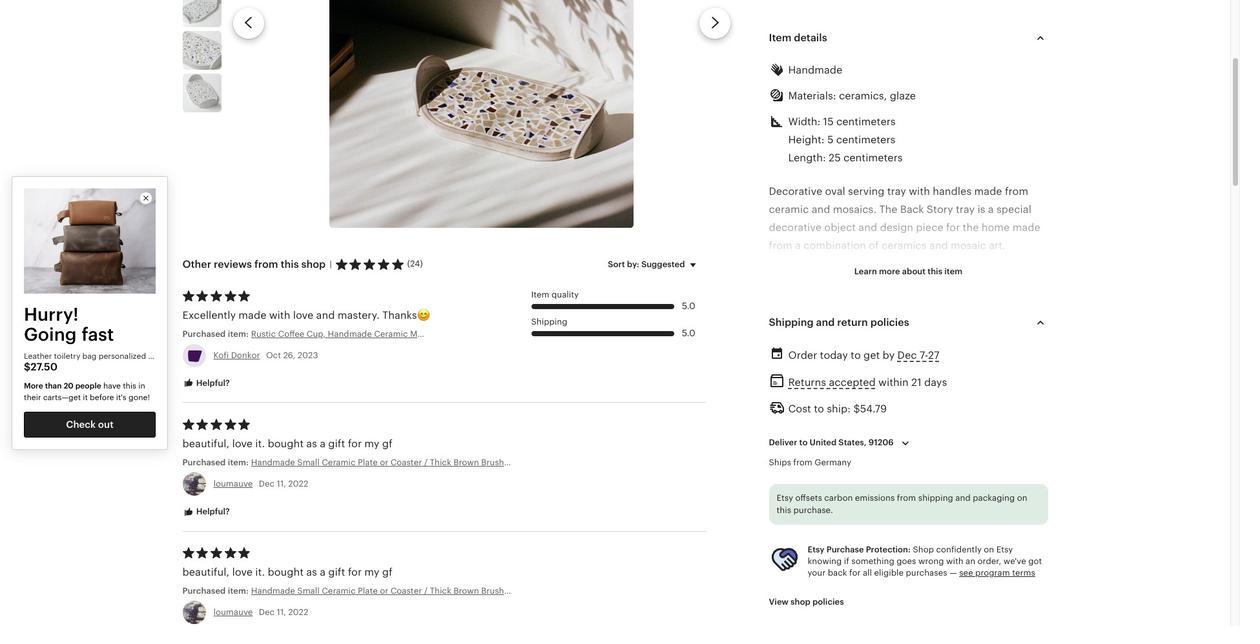 Task type: vqa. For each thing, say whether or not it's contained in the screenshot.
Returns & exchanges accepted
no



Task type: locate. For each thing, give the bounding box(es) containing it.
policies inside dropdown button
[[870, 317, 909, 328]]

goes down order
[[801, 367, 825, 378]]

this inside have this in their carts—get it before it's gone!
[[123, 382, 136, 391]]

bisque down formed
[[912, 313, 945, 324]]

1 horizontal spatial c.
[[1025, 313, 1034, 324]]

made
[[974, 186, 1002, 197], [1012, 222, 1040, 233], [239, 310, 266, 321], [861, 421, 889, 432]]

piece down offsets
[[792, 512, 819, 523]]

within
[[878, 377, 909, 388], [905, 476, 935, 487]]

firing down glossy
[[1019, 349, 1045, 360]]

loumauve dec 11, 2022 for first handmade small ceramic plate or coaster / thick brown brushstroke plate link from the bottom
[[213, 608, 308, 618]]

1 purchased item: handmade small ceramic plate or coaster / thick brown brushstroke plate from the top
[[182, 458, 551, 468]]

in up the it's gone!
[[138, 382, 145, 391]]

kofi donkor oct 26, 2023
[[213, 351, 318, 360]]

from right reviews
[[254, 259, 278, 270]]

details
[[794, 33, 827, 44]]

0 horizontal spatial ceramic
[[769, 204, 809, 215]]

2 / from the top
[[424, 587, 428, 596]]

0 horizontal spatial bisque
[[815, 331, 848, 342]]

on up piece. in the right of the page
[[895, 512, 908, 523]]

order today to get by dec 7-27
[[788, 350, 939, 361]]

emissions
[[855, 493, 895, 503]]

as inside the this piece looks amazing on a sideboard, shelf or coffee table as a statement piece.
[[797, 530, 807, 541]]

with up coffee
[[269, 310, 290, 321]]

1 vertical spatial loumauve dec 11, 2022
[[213, 608, 308, 618]]

loumauve
[[213, 479, 253, 489], [213, 608, 253, 618]]

fired
[[948, 313, 971, 324]]

5.0 for shipping
[[682, 328, 695, 339]]

made down the special
[[1012, 222, 1040, 233]]

a
[[988, 204, 994, 215], [795, 241, 801, 251], [950, 277, 956, 288], [989, 331, 995, 342], [892, 349, 898, 360], [320, 439, 326, 449], [855, 476, 861, 487], [910, 512, 916, 523], [810, 530, 816, 541], [320, 567, 326, 578]]

cup, down excellently made with love and mastery. thanks😊
[[307, 329, 326, 339]]

which up 'germany'
[[817, 439, 847, 450]]

and
[[812, 204, 830, 215], [859, 222, 877, 233], [929, 241, 948, 251], [925, 295, 943, 306], [316, 310, 335, 321], [816, 317, 835, 328], [799, 349, 817, 360], [899, 439, 918, 450], [804, 476, 823, 487], [955, 493, 971, 503]]

brown for first handmade small ceramic plate or coaster / thick brown brushstroke plate link from the bottom
[[454, 587, 479, 596]]

1 horizontal spatial ceramic
[[963, 421, 1003, 432]]

0 horizontal spatial in
[[138, 382, 145, 391]]

love for first handmade small ceramic plate or coaster / thick brown brushstroke plate link
[[232, 439, 253, 449]]

1 vertical spatial beautiful, love it. bought as a gift for my gf
[[182, 567, 392, 578]]

dec for first handmade small ceramic plate or coaster / thick brown brushstroke plate link
[[259, 479, 275, 489]]

1 purchased from the top
[[182, 329, 226, 339]]

0 horizontal spatial out
[[98, 419, 114, 430]]

ceramic up decorative
[[769, 204, 809, 215]]

a inside 'after this process, the mosaic tesserae was added. the mosaic shards are made from previous ceramic artworks, which had flaws and couldn't be repurposed or sold. so they were broken into hundreds of tiny pieces and given a new life within the home of this tray!'
[[855, 476, 861, 487]]

tray up high
[[899, 331, 918, 342]]

1 horizontal spatial item
[[769, 33, 791, 44]]

0 vertical spatial beautiful, love it. bought as a gift for my gf
[[182, 439, 392, 449]]

centimeters for length: 25 centimeters
[[843, 153, 903, 164]]

0 vertical spatial out
[[907, 277, 923, 288]]

shipping inside dropdown button
[[769, 317, 814, 328]]

learn more about this item
[[854, 267, 962, 277]]

1 11, from the top
[[277, 479, 286, 489]]

ceramic for first handmade small ceramic plate or coaster / thick brown brushstroke plate link from the bottom
[[322, 587, 356, 596]]

1 vertical spatial gift
[[328, 567, 345, 578]]

white up allowed
[[959, 277, 986, 288]]

2 purchased from the top
[[182, 458, 226, 468]]

etsy down pieces
[[777, 493, 793, 503]]

new
[[864, 476, 884, 487]]

sort by: suggested button
[[598, 251, 710, 278]]

of up learn at the top right
[[869, 241, 879, 251]]

return
[[837, 317, 868, 328]]

tray up the purchases
[[915, 548, 934, 559]]

for inside shop confidently on etsy knowing if something goes wrong with an order, we've got your back for all eligible purchases —
[[849, 568, 861, 578]]

purchase
[[826, 545, 864, 555]]

item left details
[[769, 33, 791, 44]]

0 vertical spatial loumauve
[[213, 479, 253, 489]]

deliver to united states, 91206
[[769, 438, 894, 448]]

1 horizontal spatial mosaic
[[881, 403, 916, 414]]

1 vertical spatial brushstroke
[[481, 458, 529, 468]]

and right formed
[[925, 295, 943, 306]]

as for first handmade small ceramic plate or coaster / thick brown brushstroke plate link
[[306, 439, 317, 449]]

shipping for shipping and return policies
[[769, 317, 814, 328]]

height:
[[788, 135, 825, 146]]

1 cup, from the left
[[307, 329, 326, 339]]

2 loumauve link from the top
[[213, 608, 253, 618]]

|
[[330, 260, 332, 269]]

this left | at the left of the page
[[281, 259, 299, 270]]

1 vertical spatial mosaic
[[881, 403, 916, 414]]

1 / from the top
[[424, 458, 428, 468]]

/ for first handmade small ceramic plate or coaster / thick brown brushstroke plate link from the bottom
[[424, 587, 428, 596]]

2 11, from the top
[[277, 608, 286, 618]]

donkor
[[231, 351, 260, 360]]

1 my from the top
[[364, 439, 379, 449]]

0 vertical spatial 11,
[[277, 479, 286, 489]]

cup, right tea
[[448, 329, 467, 339]]

of inside the base of the tray started out with a white stoneware clay. the tray was hand formed and allowed to completely dry before being bisque fired up to 960 c. after the bisque firing the tray was glazed in a glossy white and then added to a high temperature glaze firing which goes up to 1240 c.
[[816, 277, 826, 288]]

the up clay.
[[769, 277, 787, 288]]

1 2022 from the top
[[288, 479, 308, 489]]

on down tray!
[[1017, 493, 1027, 503]]

purchased item: handmade small ceramic plate or coaster / thick brown brushstroke plate for first handmade small ceramic plate or coaster / thick brown brushstroke plate link loumauve "link"
[[182, 458, 551, 468]]

0 vertical spatial c.
[[1025, 313, 1034, 324]]

with
[[909, 186, 930, 197], [926, 277, 947, 288], [269, 310, 290, 321], [946, 557, 963, 566]]

an
[[966, 557, 975, 566]]

coaster for first handmade small ceramic plate or coaster / thick brown brushstroke plate link
[[390, 458, 422, 468]]

0 vertical spatial goes
[[801, 367, 825, 378]]

2 small from the top
[[297, 587, 320, 596]]

ceramic for first handmade small ceramic plate or coaster / thick brown brushstroke plate link
[[322, 458, 356, 468]]

0 vertical spatial my
[[364, 439, 379, 449]]

shipping down clay.
[[769, 317, 814, 328]]

goes
[[801, 367, 825, 378], [897, 557, 916, 566]]

shipping for shipping
[[531, 317, 567, 327]]

the up order
[[796, 331, 812, 342]]

0 horizontal spatial before
[[90, 394, 114, 403]]

1 vertical spatial ceramic
[[322, 458, 356, 468]]

made up rustic
[[239, 310, 266, 321]]

looks
[[822, 512, 848, 523]]

piece down the story
[[916, 222, 943, 233]]

and left "return"
[[816, 317, 835, 328]]

1 vertical spatial helpful?
[[194, 507, 230, 517]]

2 vertical spatial item:
[[228, 587, 249, 596]]

policies
[[870, 317, 909, 328], [812, 597, 844, 607]]

1 small from the top
[[297, 458, 320, 468]]

1 vertical spatial within
[[905, 476, 935, 487]]

2 vertical spatial on
[[984, 545, 994, 555]]

2022
[[288, 479, 308, 489], [288, 608, 308, 618]]

2 coaster from the top
[[390, 587, 422, 596]]

1 brown from the top
[[454, 458, 479, 468]]

and up sideboard,
[[955, 493, 971, 503]]

2 vertical spatial brushstroke
[[481, 587, 529, 596]]

0 vertical spatial is
[[977, 204, 985, 215]]

1 gf from the top
[[382, 439, 392, 449]]

helpful? for excellently
[[194, 378, 230, 388]]

1 horizontal spatial is
[[977, 204, 985, 215]]

2 brown from the top
[[454, 587, 479, 596]]

1 vertical spatial helpful? button
[[173, 501, 240, 524]]

1 horizontal spatial out
[[907, 277, 923, 288]]

0 horizontal spatial policies
[[812, 597, 844, 607]]

piece inside decorative oval serving tray with handles made from ceramic and mosaics. the back story tray is a special decorative object and design piece for the home made from a combination of ceramics and mosaic art.
[[916, 222, 943, 233]]

loumauve for first handmade small ceramic plate or coaster / thick brown brushstroke plate link
[[213, 479, 253, 489]]

learn more about this item button
[[845, 261, 972, 284]]

0 vertical spatial gf
[[382, 439, 392, 449]]

0 vertical spatial policies
[[870, 317, 909, 328]]

this left "item"
[[928, 267, 942, 277]]

1 horizontal spatial policies
[[870, 317, 909, 328]]

1 vertical spatial it.
[[255, 567, 265, 578]]

2 2022 from the top
[[288, 608, 308, 618]]

mosaic left art.
[[951, 241, 986, 251]]

packaging
[[973, 493, 1015, 503]]

out
[[907, 277, 923, 288], [98, 419, 114, 430]]

piece inside the this piece looks amazing on a sideboard, shelf or coffee table as a statement piece.
[[792, 512, 819, 523]]

centimeters for width: 15 centimeters
[[836, 117, 896, 127]]

my for first handmade small ceramic plate or coaster / thick brown brushstroke plate link
[[364, 439, 379, 449]]

item inside dropdown button
[[769, 33, 791, 44]]

with right "about"
[[926, 277, 947, 288]]

centimeters for height: 5 centimeters
[[836, 135, 895, 146]]

ceramic up be
[[963, 421, 1003, 432]]

1 bought from the top
[[268, 439, 304, 449]]

the left learn at the top right
[[829, 277, 845, 288]]

purchased item: rustic coffee cup, handmade ceramic mug, tea cup, thick brushstroke mug
[[182, 329, 561, 339]]

was up 27 on the bottom right
[[920, 331, 939, 342]]

germany
[[815, 458, 851, 467]]

helpful? button for excellently
[[173, 372, 240, 395]]

they
[[824, 458, 846, 468]]

1 horizontal spatial was
[[920, 331, 939, 342]]

this inside etsy offsets carbon emissions from shipping and packaging on this purchase.
[[777, 506, 791, 515]]

etsy inside shop confidently on etsy knowing if something goes wrong with an order, we've got your back for all eligible purchases —
[[996, 545, 1013, 555]]

1 5.0 from the top
[[682, 301, 695, 312]]

shipping and return policies button
[[757, 307, 1060, 338]]

ships from germany
[[769, 458, 851, 467]]

2 loumauve from the top
[[213, 608, 253, 618]]

then
[[820, 349, 843, 360]]

gf for first handmade small ceramic plate or coaster / thick brown brushstroke plate link from the bottom
[[382, 567, 392, 578]]

beautiful, love it. bought as a gift for my gf for first handmade small ceramic plate or coaster / thick brown brushstroke plate link from the bottom
[[182, 567, 392, 578]]

1 vertical spatial white
[[769, 349, 796, 360]]

be
[[963, 439, 976, 450]]

to left united on the bottom of the page
[[799, 438, 808, 448]]

united
[[810, 438, 836, 448]]

1 vertical spatial goes
[[897, 557, 916, 566]]

flaws
[[871, 439, 896, 450]]

2 after from the top
[[769, 403, 794, 414]]

1 horizontal spatial etsy
[[808, 545, 824, 555]]

the
[[879, 204, 897, 215], [769, 277, 787, 288], [794, 295, 812, 306], [1022, 403, 1040, 414], [769, 548, 787, 559]]

shipping up "mug"
[[531, 317, 567, 327]]

tea
[[433, 329, 446, 339]]

1 vertical spatial policies
[[812, 597, 844, 607]]

in right glazed
[[978, 331, 987, 342]]

of right base
[[816, 277, 826, 288]]

this up table
[[777, 506, 791, 515]]

it. for first handmade small ceramic plate or coaster / thick brown brushstroke plate link from the bottom
[[255, 567, 265, 578]]

more than 20 people
[[24, 382, 101, 391]]

is inside decorative oval serving tray with handles made from ceramic and mosaics. the back story tray is a special decorative object and design piece for the home made from a combination of ceramics and mosaic art.
[[977, 204, 985, 215]]

mug,
[[410, 329, 430, 339]]

repurposed
[[979, 439, 1036, 450]]

brushstroke for first handmade small ceramic plate or coaster / thick brown brushstroke plate link
[[481, 458, 529, 468]]

is left the special
[[977, 204, 985, 215]]

for inside decorative oval serving tray with handles made from ceramic and mosaics. the back story tray is a special decorative object and design piece for the home made from a combination of ceramics and mosaic art.
[[946, 222, 960, 233]]

bought for first handmade small ceramic plate or coaster / thick brown brushstroke plate link
[[268, 439, 304, 449]]

0 vertical spatial home
[[982, 222, 1010, 233]]

it.
[[255, 439, 265, 449], [255, 567, 265, 578]]

with inside the base of the tray started out with a white stoneware clay. the tray was hand formed and allowed to completely dry before being bisque fired up to 960 c. after the bisque firing the tray was glazed in a glossy white and then added to a high temperature glaze firing which goes up to 1240 c.
[[926, 277, 947, 288]]

2 bought from the top
[[268, 567, 304, 578]]

1 horizontal spatial shipping
[[769, 317, 814, 328]]

after up deliver
[[769, 403, 794, 414]]

was up dry
[[836, 295, 855, 306]]

had
[[850, 439, 868, 450]]

26,
[[283, 351, 295, 360]]

this up shards
[[796, 403, 814, 414]]

on inside shop confidently on etsy knowing if something goes wrong with an order, we've got your back for all eligible purchases —
[[984, 545, 994, 555]]

1 vertical spatial centimeters
[[836, 135, 895, 146]]

small for first handmade small ceramic plate or coaster / thick brown brushstroke plate link from the bottom
[[297, 587, 320, 596]]

before inside have this in their carts—get it before it's gone!
[[90, 394, 114, 403]]

0 vertical spatial after
[[769, 331, 794, 342]]

5
[[827, 135, 833, 146]]

1 helpful? button from the top
[[173, 372, 240, 395]]

0 horizontal spatial firing
[[851, 331, 877, 342]]

0 vertical spatial bisque
[[912, 313, 945, 324]]

1 horizontal spatial goes
[[897, 557, 916, 566]]

policies down formed
[[870, 317, 909, 328]]

after inside the base of the tray started out with a white stoneware clay. the tray was hand formed and allowed to completely dry before being bisque fired up to 960 c. after the bisque firing the tray was glazed in a glossy white and then added to a high temperature glaze firing which goes up to 1240 c.
[[769, 331, 794, 342]]

2 horizontal spatial was
[[963, 403, 982, 414]]

1 vertical spatial bought
[[268, 567, 304, 578]]

on
[[1017, 493, 1027, 503], [895, 512, 908, 523], [984, 545, 994, 555]]

handmade small ceramic plate or coaster / thick brown brushstroke plate link
[[251, 457, 551, 469], [251, 586, 551, 598]]

was left added.
[[963, 403, 982, 414]]

bought for first handmade small ceramic plate or coaster / thick brown brushstroke plate link from the bottom
[[268, 567, 304, 578]]

other
[[182, 259, 211, 270]]

my
[[364, 439, 379, 449], [364, 567, 379, 578]]

1 loumauve from the top
[[213, 479, 253, 489]]

2 vertical spatial ceramic
[[322, 587, 356, 596]]

2023
[[298, 351, 318, 360]]

from inside 'after this process, the mosaic tesserae was added. the mosaic shards are made from previous ceramic artworks, which had flaws and couldn't be repurposed or sold. so they were broken into hundreds of tiny pieces and given a new life within the home of this tray!'
[[891, 421, 915, 432]]

and inside etsy offsets carbon emissions from shipping and packaging on this purchase.
[[955, 493, 971, 503]]

0 vertical spatial brown
[[454, 458, 479, 468]]

tray
[[887, 186, 906, 197], [956, 204, 975, 215], [848, 277, 866, 288], [815, 295, 834, 306], [899, 331, 918, 342], [790, 548, 809, 559], [915, 548, 934, 559]]

the down handles
[[963, 222, 979, 233]]

0 horizontal spatial up
[[828, 367, 841, 378]]

serving tray with handles decorative mosaic tray oval image 6 image
[[182, 31, 221, 70]]

0 horizontal spatial c.
[[883, 367, 892, 378]]

glaze down glossy
[[990, 349, 1016, 360]]

0 vertical spatial brushstroke
[[493, 329, 541, 339]]

broken
[[875, 458, 910, 468]]

1 horizontal spatial piece
[[916, 222, 943, 233]]

2 5.0 from the top
[[682, 328, 695, 339]]

2 purchased item: handmade small ceramic plate or coaster / thick brown brushstroke plate from the top
[[182, 587, 551, 596]]

shipping
[[918, 493, 953, 503]]

1 vertical spatial bisque
[[815, 331, 848, 342]]

from down decorative
[[769, 241, 792, 251]]

1 vertical spatial which
[[817, 439, 847, 450]]

0 horizontal spatial etsy
[[777, 493, 793, 503]]

rustic coffee cup, handmade ceramic mug, tea cup, thick brushstroke mug link
[[251, 329, 561, 340]]

deliver
[[769, 438, 797, 448]]

etsy up we've
[[996, 545, 1013, 555]]

centimeters down ceramics,
[[836, 117, 896, 127]]

3 item: from the top
[[228, 587, 249, 596]]

2 beautiful, love it. bought as a gift for my gf from the top
[[182, 567, 392, 578]]

goes inside shop confidently on etsy knowing if something goes wrong with an order, we've got your back for all eligible purchases —
[[897, 557, 916, 566]]

shop
[[913, 545, 934, 555]]

1 vertical spatial after
[[769, 403, 794, 414]]

with inside shop confidently on etsy knowing if something goes wrong with an order, we've got your back for all eligible purchases —
[[946, 557, 963, 566]]

purchased for rustic coffee cup, handmade ceramic mug, tea cup, thick brushstroke mug link
[[182, 329, 226, 339]]

1 horizontal spatial which
[[817, 439, 847, 450]]

out up formed
[[907, 277, 923, 288]]

see program terms link
[[959, 568, 1035, 578]]

0 vertical spatial purchased item: handmade small ceramic plate or coaster / thick brown brushstroke plate
[[182, 458, 551, 468]]

1 horizontal spatial white
[[959, 277, 986, 288]]

2 item: from the top
[[228, 458, 249, 468]]

1 item: from the top
[[228, 329, 249, 339]]

2 vertical spatial love
[[232, 567, 253, 578]]

policies inside button
[[812, 597, 844, 607]]

policies down back
[[812, 597, 844, 607]]

2 beautiful, from the top
[[182, 567, 229, 578]]

their
[[24, 394, 41, 403]]

to inside dropdown button
[[799, 438, 808, 448]]

process,
[[817, 403, 859, 414]]

beautiful, for first handmade small ceramic plate or coaster / thick brown brushstroke plate link from the bottom loumauve "link"
[[182, 567, 229, 578]]

1 vertical spatial shop
[[791, 597, 810, 607]]

1 vertical spatial item:
[[228, 458, 249, 468]]

the up design
[[879, 204, 897, 215]]

with up —
[[946, 557, 963, 566]]

brushstroke for first handmade small ceramic plate or coaster / thick brown brushstroke plate link from the bottom
[[481, 587, 529, 596]]

1 after from the top
[[769, 331, 794, 342]]

1 coaster from the top
[[390, 458, 422, 468]]

mosaic up deliver
[[769, 421, 804, 432]]

bisque down the "shipping and return policies"
[[815, 331, 848, 342]]

item for item quality
[[531, 290, 549, 300]]

2 helpful? button from the top
[[173, 501, 240, 524]]

to right allowed
[[987, 295, 997, 306]]

1 beautiful, love it. bought as a gift for my gf from the top
[[182, 439, 392, 449]]

2 helpful? from the top
[[194, 507, 230, 517]]

from up flaws
[[891, 421, 915, 432]]

1 vertical spatial 2022
[[288, 608, 308, 618]]

item:
[[228, 329, 249, 339], [228, 458, 249, 468], [228, 587, 249, 596]]

loumauve link for first handmade small ceramic plate or coaster / thick brown brushstroke plate link from the bottom
[[213, 608, 253, 618]]

shop left | at the left of the page
[[301, 259, 326, 270]]

out right check
[[98, 419, 114, 430]]

1 helpful? from the top
[[194, 378, 230, 388]]

see program terms
[[959, 568, 1035, 578]]

started
[[869, 277, 904, 288]]

which inside the base of the tray started out with a white stoneware clay. the tray was hand formed and allowed to completely dry before being bisque fired up to 960 c. after the bisque firing the tray was glazed in a glossy white and then added to a high temperature glaze firing which goes up to 1240 c.
[[769, 367, 799, 378]]

the inside 'after this process, the mosaic tesserae was added. the mosaic shards are made from previous ceramic artworks, which had flaws and couldn't be repurposed or sold. so they were broken into hundreds of tiny pieces and given a new life within the home of this tray!'
[[1022, 403, 1040, 414]]

5.0 for item quality
[[682, 301, 695, 312]]

of left the tiny
[[984, 458, 994, 468]]

1 vertical spatial handmade small ceramic plate or coaster / thick brown brushstroke plate link
[[251, 586, 551, 598]]

view shop policies button
[[759, 591, 854, 614]]

to left get in the right bottom of the page
[[851, 350, 861, 361]]

this
[[281, 259, 299, 270], [928, 267, 942, 277], [123, 382, 136, 391], [796, 403, 814, 414], [1000, 476, 1018, 487], [777, 506, 791, 515]]

11, for first handmade small ceramic plate or coaster / thick brown brushstroke plate link loumauve "link"
[[277, 479, 286, 489]]

2022 for first handmade small ceramic plate or coaster / thick brown brushstroke plate link
[[288, 479, 308, 489]]

the down base
[[794, 295, 812, 306]]

0 horizontal spatial was
[[836, 295, 855, 306]]

glaze right ceramics,
[[890, 91, 916, 102]]

1 gift from the top
[[328, 439, 345, 449]]

purchases
[[906, 568, 947, 578]]

0 horizontal spatial mosaic
[[769, 421, 804, 432]]

0 vertical spatial in
[[978, 331, 987, 342]]

0 horizontal spatial shipping
[[531, 317, 567, 327]]

purchased
[[182, 329, 226, 339], [182, 458, 226, 468], [182, 587, 226, 596]]

$
[[853, 403, 860, 414]]

2 gift from the top
[[328, 567, 345, 578]]

1 vertical spatial 5.0
[[682, 328, 695, 339]]

etsy up 'knowing'
[[808, 545, 824, 555]]

3 purchased from the top
[[182, 587, 226, 596]]

love for first handmade small ceramic plate or coaster / thick brown brushstroke plate link from the bottom
[[232, 567, 253, 578]]

c. down by
[[883, 367, 892, 378]]

2 it. from the top
[[255, 567, 265, 578]]

and inside shipping and return policies dropdown button
[[816, 317, 835, 328]]

2 vertical spatial thick
[[430, 587, 451, 596]]

960
[[1002, 313, 1022, 324]]

of up packaging
[[988, 476, 998, 487]]

with inside decorative oval serving tray with handles made from ceramic and mosaics. the back story tray is a special decorative object and design piece for the home made from a combination of ceramics and mosaic art.
[[909, 186, 930, 197]]

with up back
[[909, 186, 930, 197]]

2 vertical spatial as
[[306, 567, 317, 578]]

1 vertical spatial dec
[[259, 479, 275, 489]]

1 vertical spatial is
[[885, 548, 893, 559]]

states,
[[839, 438, 866, 448]]

0 vertical spatial ceramic
[[769, 204, 809, 215]]

0 vertical spatial /
[[424, 458, 428, 468]]

thick for first handmade small ceramic plate or coaster / thick brown brushstroke plate link
[[430, 458, 451, 468]]

more
[[24, 382, 43, 391]]

1 vertical spatial purchased
[[182, 458, 226, 468]]

it. for first handmade small ceramic plate or coaster / thick brown brushstroke plate link
[[255, 439, 265, 449]]

loumauve link for first handmade small ceramic plate or coaster / thick brown brushstroke plate link
[[213, 479, 253, 489]]

coaster
[[390, 458, 422, 468], [390, 587, 422, 596]]

order
[[788, 350, 817, 361]]

within down 'into'
[[905, 476, 935, 487]]

and up "item"
[[929, 241, 948, 251]]

the right added.
[[1022, 403, 1040, 414]]

1 vertical spatial on
[[895, 512, 908, 523]]

15
[[823, 117, 834, 127]]

home inside 'after this process, the mosaic tesserae was added. the mosaic shards are made from previous ceramic artworks, which had flaws and couldn't be repurposed or sold. so they were broken into hundreds of tiny pieces and given a new life within the home of this tray!'
[[957, 476, 985, 487]]

centimeters up length: 25 centimeters
[[836, 135, 895, 146]]

other reviews from this shop
[[182, 259, 326, 270]]

1 beautiful, from the top
[[182, 439, 229, 449]]

out inside the base of the tray started out with a white stoneware clay. the tray was hand formed and allowed to completely dry before being bisque fired up to 960 c. after the bisque firing the tray was glazed in a glossy white and then added to a high temperature glaze firing which goes up to 1240 c.
[[907, 277, 923, 288]]

c. right 960
[[1025, 313, 1034, 324]]

the inside decorative oval serving tray with handles made from ceramic and mosaics. the back story tray is a special decorative object and design piece for the home made from a combination of ceramics and mosaic art.
[[963, 222, 979, 233]]

etsy inside etsy offsets carbon emissions from shipping and packaging on this purchase.
[[777, 493, 793, 503]]

2 gf from the top
[[382, 567, 392, 578]]

1 vertical spatial item
[[531, 290, 549, 300]]

0 vertical spatial shop
[[301, 259, 326, 270]]

from
[[1005, 186, 1028, 197], [769, 241, 792, 251], [254, 259, 278, 270], [891, 421, 915, 432], [793, 458, 812, 467], [897, 493, 916, 503]]

or inside the this piece looks amazing on a sideboard, shelf or coffee table as a statement piece.
[[1001, 512, 1011, 523]]

1 horizontal spatial cup,
[[448, 329, 467, 339]]

dec for first handmade small ceramic plate or coaster / thick brown brushstroke plate link from the bottom
[[259, 608, 275, 618]]

2 vertical spatial was
[[963, 403, 982, 414]]

2 loumauve dec 11, 2022 from the top
[[213, 608, 308, 618]]

glazed
[[942, 331, 975, 342]]

after down completely
[[769, 331, 794, 342]]

ceramic
[[769, 204, 809, 215], [963, 421, 1003, 432]]

0 vertical spatial gift
[[328, 439, 345, 449]]

1 vertical spatial my
[[364, 567, 379, 578]]

up down today in the bottom right of the page
[[828, 367, 841, 378]]

2 my from the top
[[364, 567, 379, 578]]

on inside etsy offsets carbon emissions from shipping and packaging on this purchase.
[[1017, 493, 1027, 503]]

if
[[844, 557, 849, 566]]

1 it. from the top
[[255, 439, 265, 449]]

mosaic
[[951, 241, 986, 251], [881, 403, 916, 414], [769, 421, 804, 432]]

cost to ship: $ 54.79
[[788, 403, 887, 414]]

from down life on the bottom right of the page
[[897, 493, 916, 503]]

within left 21
[[878, 377, 909, 388]]

purchased item: handmade small ceramic plate or coaster / thick brown brushstroke plate for first handmade small ceramic plate or coaster / thick brown brushstroke plate link from the bottom loumauve "link"
[[182, 587, 551, 596]]

home
[[982, 222, 1010, 233], [957, 476, 985, 487]]

0 vertical spatial on
[[1017, 493, 1027, 503]]

1 vertical spatial glaze
[[990, 349, 1016, 360]]

1 loumauve dec 11, 2022 from the top
[[213, 479, 308, 489]]

the down table
[[769, 548, 787, 559]]

0 vertical spatial it.
[[255, 439, 265, 449]]

brushstroke for rustic coffee cup, handmade ceramic mug, tea cup, thick brushstroke mug link
[[493, 329, 541, 339]]

0 vertical spatial ceramic
[[374, 329, 408, 339]]

life
[[887, 476, 902, 487]]

2 handmade small ceramic plate or coaster / thick brown brushstroke plate link from the top
[[251, 586, 551, 598]]

this up the it's gone!
[[123, 382, 136, 391]]

made up the 91206 on the right bottom of the page
[[861, 421, 889, 432]]

was
[[836, 295, 855, 306], [920, 331, 939, 342], [963, 403, 982, 414]]

to left 960
[[989, 313, 999, 324]]

in inside have this in their carts—get it before it's gone!
[[138, 382, 145, 391]]

days
[[924, 377, 947, 388]]

0 vertical spatial loumauve dec 11, 2022
[[213, 479, 308, 489]]

1 loumauve link from the top
[[213, 479, 253, 489]]

0 vertical spatial beautiful,
[[182, 439, 229, 449]]

on up "order,"
[[984, 545, 994, 555]]

1 vertical spatial up
[[828, 367, 841, 378]]

1 vertical spatial ceramic
[[963, 421, 1003, 432]]

width:
[[788, 117, 820, 127]]

your
[[808, 568, 826, 578]]

54.79
[[860, 403, 887, 414]]



Task type: describe. For each thing, give the bounding box(es) containing it.
kofi donkor link
[[213, 351, 260, 360]]

1 horizontal spatial firing
[[1019, 349, 1045, 360]]

this
[[769, 512, 789, 523]]

to left '1240'
[[844, 367, 854, 378]]

this down the tiny
[[1000, 476, 1018, 487]]

item: for rustic coffee cup, handmade ceramic mug, tea cup, thick brushstroke mug link
[[228, 329, 249, 339]]

home inside decorative oval serving tray with handles made from ceramic and mosaics. the back story tray is a special decorative object and design piece for the home made from a combination of ceramics and mosaic art.
[[982, 222, 1010, 233]]

brown for first handmade small ceramic plate or coaster / thick brown brushstroke plate link
[[454, 458, 479, 468]]

high
[[901, 349, 923, 360]]

hurry!
[[24, 305, 79, 325]]

from up the special
[[1005, 186, 1028, 197]]

shipping and return policies
[[769, 317, 909, 328]]

etsy for etsy offsets carbon emissions from shipping and packaging on this purchase.
[[777, 493, 793, 503]]

item for item details
[[769, 33, 791, 44]]

the left shop
[[896, 548, 912, 559]]

0 horizontal spatial white
[[769, 349, 796, 360]]

gf for first handmade small ceramic plate or coaster / thick brown brushstroke plate link
[[382, 439, 392, 449]]

reviews
[[214, 259, 252, 270]]

allowed
[[946, 295, 984, 306]]

purchased for first handmade small ceramic plate or coaster / thick brown brushstroke plate link from the bottom
[[182, 587, 226, 596]]

something
[[851, 557, 894, 566]]

going fast
[[24, 325, 114, 345]]

dry
[[827, 313, 843, 324]]

materials:
[[788, 91, 836, 102]]

1 horizontal spatial up
[[974, 313, 986, 324]]

serving tray with handles decorative mosaic tray oval image 5 image
[[182, 0, 221, 27]]

tray down handles
[[956, 204, 975, 215]]

made inside 'after this process, the mosaic tesserae was added. the mosaic shards are made from previous ceramic artworks, which had flaws and couldn't be repurposed or sold. so they were broken into hundreds of tiny pieces and given a new life within the home of this tray!'
[[861, 421, 889, 432]]

before inside the base of the tray started out with a white stoneware clay. the tray was hand formed and allowed to completely dry before being bisque fired up to 960 c. after the bisque firing the tray was glazed in a glossy white and then added to a high temperature glaze firing which goes up to 1240 c.
[[846, 313, 878, 324]]

tray up back
[[887, 186, 906, 197]]

0 vertical spatial love
[[293, 310, 313, 321]]

ships
[[769, 458, 791, 467]]

coffee
[[1014, 512, 1045, 523]]

height: 5 centimeters
[[788, 135, 895, 146]]

the up shipping
[[938, 476, 954, 487]]

shards
[[807, 421, 840, 432]]

0 vertical spatial dec
[[897, 350, 917, 361]]

etsy for etsy purchase protection:
[[808, 545, 824, 555]]

as for first handmade small ceramic plate or coaster / thick brown brushstroke plate link from the bottom
[[306, 567, 317, 578]]

was inside 'after this process, the mosaic tesserae was added. the mosaic shards are made from previous ceramic artworks, which had flaws and couldn't be repurposed or sold. so they were broken into hundreds of tiny pieces and given a new life within the home of this tray!'
[[963, 403, 982, 414]]

0 vertical spatial thick
[[470, 329, 491, 339]]

back
[[900, 204, 924, 215]]

returns
[[788, 377, 826, 388]]

from inside etsy offsets carbon emissions from shipping and packaging on this purchase.
[[897, 493, 916, 503]]

thanks😊
[[382, 310, 430, 321]]

item quality
[[531, 290, 579, 300]]

item: for first handmade small ceramic plate or coaster / thick brown brushstroke plate link
[[228, 458, 249, 468]]

small for first handmade small ceramic plate or coaster / thick brown brushstroke plate link
[[297, 458, 320, 468]]

in inside the base of the tray started out with a white stoneware clay. the tray was hand formed and allowed to completely dry before being bisque fired up to 960 c. after the bisque firing the tray was glazed in a glossy white and then added to a high temperature glaze firing which goes up to 1240 c.
[[978, 331, 987, 342]]

loumauve dec 11, 2022 for first handmade small ceramic plate or coaster / thick brown brushstroke plate link
[[213, 479, 308, 489]]

got
[[1028, 557, 1042, 566]]

item: for first handmade small ceramic plate or coaster / thick brown brushstroke plate link from the bottom
[[228, 587, 249, 596]]

tesserae
[[919, 403, 960, 414]]

21
[[911, 377, 921, 388]]

ceramic inside decorative oval serving tray with handles made from ceramic and mosaics. the back story tray is a special decorative object and design piece for the home made from a combination of ceramics and mosaic art.
[[769, 204, 809, 215]]

1 vertical spatial c.
[[883, 367, 892, 378]]

0 vertical spatial white
[[959, 277, 986, 288]]

length: 25 centimeters
[[788, 153, 903, 164]]

serving tray with handles decorative mosaic tray oval image 7 image
[[182, 74, 221, 112]]

the up by
[[880, 331, 896, 342]]

by
[[883, 350, 895, 361]]

hand
[[858, 295, 883, 306]]

it
[[83, 394, 88, 403]]

and down oval
[[812, 204, 830, 215]]

tray down table
[[790, 548, 809, 559]]

1 vertical spatial out
[[98, 419, 114, 430]]

0 vertical spatial firing
[[851, 331, 877, 342]]

serving tray with handles decorative mosaic tray oval image 1 image
[[329, 0, 634, 228]]

beautiful, love it. bought as a gift for my gf for first handmade small ceramic plate or coaster / thick brown brushstroke plate link
[[182, 439, 392, 449]]

mosaics.
[[833, 204, 877, 215]]

to right added
[[880, 349, 890, 360]]

/ for first handmade small ceramic plate or coaster / thick brown brushstroke plate link
[[424, 458, 428, 468]]

were
[[849, 458, 873, 468]]

learn
[[854, 267, 877, 277]]

view
[[769, 597, 789, 607]]

mug
[[543, 329, 561, 339]]

more
[[879, 267, 900, 277]]

beautiful, for first handmade small ceramic plate or coaster / thick brown brushstroke plate link loumauve "link"
[[182, 439, 229, 449]]

the inside decorative oval serving tray with handles made from ceramic and mosaics. the back story tray is a special decorative object and design piece for the home made from a combination of ceramics and mosaic art.
[[879, 204, 897, 215]]

thick for first handmade small ceramic plate or coaster / thick brown brushstroke plate link from the bottom
[[430, 587, 451, 596]]

accepted
[[829, 377, 876, 388]]

0 vertical spatial glaze
[[890, 91, 916, 102]]

knowing
[[808, 557, 842, 566]]

glaze inside the base of the tray started out with a white stoneware clay. the tray was hand formed and allowed to completely dry before being bisque fired up to 960 c. after the bisque firing the tray was glazed in a glossy white and then added to a high temperature glaze firing which goes up to 1240 c.
[[990, 349, 1016, 360]]

within inside 'after this process, the mosaic tesserae was added. the mosaic shards are made from previous ceramic artworks, which had flaws and couldn't be repurposed or sold. so they were broken into hundreds of tiny pieces and given a new life within the home of this tray!'
[[905, 476, 935, 487]]

2022 for first handmade small ceramic plate or coaster / thick brown brushstroke plate link from the bottom
[[288, 608, 308, 618]]

91206
[[869, 438, 894, 448]]

helpful? button for beautiful,
[[173, 501, 240, 524]]

base
[[790, 277, 813, 288]]

serving
[[848, 186, 884, 197]]

confidently
[[936, 545, 982, 555]]

0 vertical spatial was
[[836, 295, 855, 306]]

0 horizontal spatial shop
[[301, 259, 326, 270]]

deliver to united states, 91206 button
[[759, 430, 923, 457]]

purchased for first handmade small ceramic plate or coaster / thick brown brushstroke plate link
[[182, 458, 226, 468]]

decorative
[[769, 186, 822, 197]]

1240
[[857, 367, 880, 378]]

today
[[820, 350, 848, 361]]

quality
[[552, 290, 579, 300]]

goes inside the base of the tray started out with a white stoneware clay. the tray was hand formed and allowed to completely dry before being bisque fired up to 960 c. after the bisque firing the tray was glazed in a glossy white and then added to a high temperature glaze firing which goes up to 1240 c.
[[801, 367, 825, 378]]

sideboard,
[[919, 512, 971, 523]]

mosaic inside decorative oval serving tray with handles made from ceramic and mosaics. the back story tray is a special decorative object and design piece for the home made from a combination of ceramics and mosaic art.
[[951, 241, 986, 251]]

tiny
[[997, 458, 1015, 468]]

on inside the this piece looks amazing on a sideboard, shelf or coffee table as a statement piece.
[[895, 512, 908, 523]]

all
[[863, 568, 872, 578]]

2 cup, from the left
[[448, 329, 467, 339]]

helpful? for beautiful,
[[194, 507, 230, 517]]

shop confidently on etsy knowing if something goes wrong with an order, we've got your back for all eligible purchases —
[[808, 545, 1042, 578]]

25
[[829, 153, 841, 164]]

1 handmade small ceramic plate or coaster / thick brown brushstroke plate link from the top
[[251, 457, 551, 469]]

coaster for first handmade small ceramic plate or coaster / thick brown brushstroke plate link from the bottom
[[390, 587, 422, 596]]

suggested
[[641, 260, 685, 269]]

11, for first handmade small ceramic plate or coaster / thick brown brushstroke plate link from the bottom loumauve "link"
[[277, 608, 286, 618]]

hundreds
[[935, 458, 982, 468]]

couldn't
[[920, 439, 961, 450]]

tray up dry
[[815, 295, 834, 306]]

we've
[[1004, 557, 1026, 566]]

tray up hand
[[848, 277, 866, 288]]

—
[[949, 568, 957, 578]]

are
[[842, 421, 858, 432]]

the right $
[[862, 403, 878, 414]]

gift for first handmade small ceramic plate or coaster / thick brown brushstroke plate link from the bottom
[[328, 567, 345, 578]]

0 vertical spatial within
[[878, 377, 909, 388]]

oval
[[825, 186, 845, 197]]

sort by: suggested
[[608, 260, 685, 269]]

check
[[66, 419, 96, 430]]

loumauve for first handmade small ceramic plate or coaster / thick brown brushstroke plate link from the bottom
[[213, 608, 253, 618]]

it's gone!
[[116, 394, 150, 403]]

and up offsets
[[804, 476, 823, 487]]

story
[[927, 204, 953, 215]]

completely
[[769, 313, 824, 324]]

of inside decorative oval serving tray with handles made from ceramic and mosaics. the back story tray is a special decorative object and design piece for the home made from a combination of ceramics and mosaic art.
[[869, 241, 879, 251]]

special
[[996, 204, 1031, 215]]

clay.
[[769, 295, 791, 306]]

object
[[824, 222, 856, 233]]

materials: ceramics, glaze
[[788, 91, 916, 102]]

and left mastery.
[[316, 310, 335, 321]]

to up shards
[[814, 403, 824, 414]]

and up 'into'
[[899, 439, 918, 450]]

artworks,
[[769, 439, 815, 450]]

after inside 'after this process, the mosaic tesserae was added. the mosaic shards are made from previous ceramic artworks, which had flaws and couldn't be repurposed or sold. so they were broken into hundreds of tiny pieces and given a new life within the home of this tray!'
[[769, 403, 794, 414]]

27
[[928, 350, 939, 361]]

which inside 'after this process, the mosaic tesserae was added. the mosaic shards are made from previous ceramic artworks, which had flaws and couldn't be repurposed or sold. so they were broken into hundreds of tiny pieces and given a new life within the home of this tray!'
[[817, 439, 847, 450]]

get
[[863, 350, 880, 361]]

$27.50
[[24, 362, 57, 373]]

and left then at the right bottom of page
[[799, 349, 817, 360]]

gift for first handmade small ceramic plate or coaster / thick brown brushstroke plate link
[[328, 439, 345, 449]]

1 horizontal spatial bisque
[[912, 313, 945, 324]]

or inside 'after this process, the mosaic tesserae was added. the mosaic shards are made from previous ceramic artworks, which had flaws and couldn't be repurposed or sold. so they were broken into hundreds of tiny pieces and given a new life within the home of this tray!'
[[769, 458, 779, 468]]

formed
[[886, 295, 922, 306]]

from down artworks,
[[793, 458, 812, 467]]

made up the special
[[974, 186, 1002, 197]]

my for first handmade small ceramic plate or coaster / thick brown brushstroke plate link from the bottom
[[364, 567, 379, 578]]

ceramics,
[[839, 91, 887, 102]]

this inside learn more about this item dropdown button
[[928, 267, 942, 277]]

excellently
[[182, 310, 236, 321]]

excellently made with love and mastery. thanks😊
[[182, 310, 430, 321]]

shop inside view shop policies button
[[791, 597, 810, 607]]

and down the mosaics.
[[859, 222, 877, 233]]

ceramic inside 'after this process, the mosaic tesserae was added. the mosaic shards are made from previous ceramic artworks, which had flaws and couldn't be repurposed or sold. so they were broken into hundreds of tiny pieces and given a new life within the home of this tray!'
[[963, 421, 1003, 432]]

being
[[881, 313, 909, 324]]



